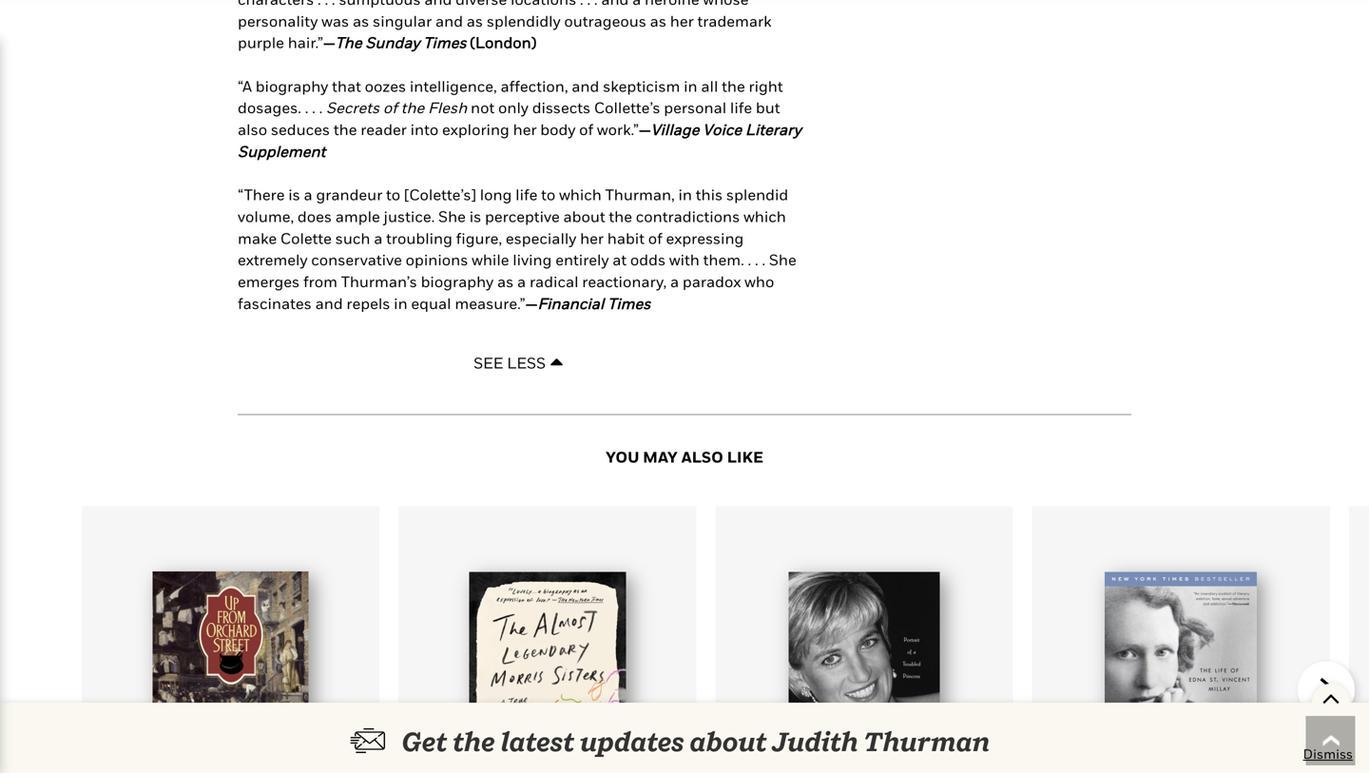 Task type: vqa. For each thing, say whether or not it's contained in the screenshot.
Linda in the right of the page
no



Task type: locate. For each thing, give the bounding box(es) containing it.
of up the "odds"
[[648, 229, 663, 247]]

thurman's
[[341, 273, 417, 291]]

life up perceptive
[[516, 186, 538, 204]]

such
[[335, 229, 370, 247]]

updates
[[580, 726, 685, 758]]

1 horizontal spatial times
[[608, 294, 651, 312]]

the
[[722, 77, 745, 95], [401, 99, 425, 117], [334, 120, 357, 138], [609, 207, 633, 225], [453, 726, 495, 758]]

is
[[288, 186, 300, 204], [470, 207, 482, 225]]

which up especially on the top of page
[[559, 186, 602, 204]]

at
[[613, 251, 627, 269]]

and inside "a biography that oozes intelligence, affection, and skepticism in all the right dosages. . . .
[[572, 77, 600, 95]]

2 vertical spatial —
[[526, 294, 538, 312]]

0 vertical spatial in
[[684, 77, 698, 95]]

of
[[383, 99, 398, 117], [579, 120, 594, 138], [648, 229, 663, 247]]

1 vertical spatial biography
[[421, 273, 494, 291]]

to up perceptive
[[541, 186, 556, 204]]

work."
[[597, 120, 639, 138]]

0 horizontal spatial biography
[[256, 77, 329, 95]]

while
[[472, 251, 509, 269]]

to
[[386, 186, 401, 204], [541, 186, 556, 204]]

0 vertical spatial about
[[564, 207, 606, 225]]

1 vertical spatial she
[[769, 251, 797, 269]]

who
[[745, 273, 775, 291]]

judith
[[773, 726, 859, 758]]

1 horizontal spatial biography
[[421, 273, 494, 291]]

"a biography that oozes intelligence, affection, and skepticism in all the right dosages. . . .
[[238, 77, 783, 117]]

and
[[572, 77, 600, 95], [315, 294, 343, 312]]

that
[[332, 77, 361, 95]]

the up habit
[[609, 207, 633, 225]]

0 vertical spatial which
[[559, 186, 602, 204]]

biography down opinions
[[421, 273, 494, 291]]

1 horizontal spatial —
[[526, 294, 538, 312]]

she down "[colette's]"
[[439, 207, 466, 225]]

in left equal
[[394, 294, 408, 312]]

in left all
[[684, 77, 698, 95]]

the inside "there is a grandeur to [colette's] long life to which thurman, in this splendid volume, does ample justice. she is perceptive about the contradictions which make colette such a troubling figure, especially her habit of expressing extremely conservative opinions while living entirely at odds with them. . . . she emerges from thurman's biography as a radical reactionary, a paradox who fascinates and repels in equal measure."
[[609, 207, 633, 225]]

in
[[684, 77, 698, 95], [679, 186, 692, 204], [394, 294, 408, 312]]

1 horizontal spatial about
[[690, 726, 767, 758]]

in up contradictions
[[679, 186, 692, 204]]

biography inside "a biography that oozes intelligence, affection, and skepticism in all the right dosages. . . .
[[256, 77, 329, 95]]

she up the who
[[769, 251, 797, 269]]

the right all
[[722, 77, 745, 95]]

justice.
[[384, 207, 435, 225]]

1 vertical spatial her
[[580, 229, 604, 247]]

1 vertical spatial which
[[744, 207, 787, 225]]

of down "oozes"
[[383, 99, 398, 117]]

1 vertical spatial is
[[470, 207, 482, 225]]

1 horizontal spatial life
[[730, 99, 753, 117]]

2 horizontal spatial —
[[639, 120, 651, 138]]

— for —
[[639, 120, 651, 138]]

which down splendid
[[744, 207, 787, 225]]

extremely
[[238, 251, 308, 269]]

she
[[439, 207, 466, 225], [769, 251, 797, 269]]

also
[[238, 120, 267, 138]]

0 vertical spatial and
[[572, 77, 600, 95]]

see less
[[474, 354, 546, 372]]

life inside "there is a grandeur to [colette's] long life to which thurman, in this splendid volume, does ample justice. she is perceptive about the contradictions which make colette such a troubling figure, especially her habit of expressing extremely conservative opinions while living entirely at odds with them. . . . she emerges from thurman's biography as a radical reactionary, a paradox who fascinates and repels in equal measure."
[[516, 186, 538, 204]]

less
[[507, 354, 546, 372]]

.
[[305, 99, 309, 117], [312, 99, 316, 117], [319, 99, 323, 117], [748, 251, 752, 269], [755, 251, 759, 269], [762, 251, 766, 269]]

of inside "there is a grandeur to [colette's] long life to which thurman, in this splendid volume, does ample justice. she is perceptive about the contradictions which make colette such a troubling figure, especially her habit of expressing extremely conservative opinions while living entirely at odds with them. . . . she emerges from thurman's biography as a radical reactionary, a paradox who fascinates and repels in equal measure."
[[648, 229, 663, 247]]

0 horizontal spatial is
[[288, 186, 300, 204]]

only
[[498, 99, 529, 117]]

fascinates
[[238, 294, 312, 312]]

to up justice.
[[386, 186, 401, 204]]

into
[[411, 120, 439, 138]]

2 book cover image from the left
[[153, 572, 309, 773]]

1 vertical spatial of
[[579, 120, 594, 138]]

biography
[[256, 77, 329, 95], [421, 273, 494, 291]]

about up entirely
[[564, 207, 606, 225]]

of right body
[[579, 120, 594, 138]]

a
[[304, 186, 313, 204], [374, 229, 383, 247], [518, 273, 526, 291], [671, 273, 679, 291]]

is up does
[[288, 186, 300, 204]]

0 vertical spatial is
[[288, 186, 300, 204]]

1 vertical spatial life
[[516, 186, 538, 204]]

oozes
[[365, 77, 406, 95]]

as
[[497, 273, 514, 291]]

— up the that
[[323, 33, 335, 52]]

and up dissects at the left of page
[[572, 77, 600, 95]]

the inside not only dissects collette's personal life but also seduces the reader into exploring her body of work."
[[334, 120, 357, 138]]

body
[[541, 120, 576, 138]]

colette
[[281, 229, 332, 247]]

habit
[[608, 229, 645, 247]]

see less button
[[464, 344, 582, 373]]

about left judith
[[690, 726, 767, 758]]

times up intelligence,
[[424, 33, 467, 52]]

her
[[513, 120, 537, 138], [580, 229, 604, 247]]

2 horizontal spatial of
[[648, 229, 663, 247]]

a down with
[[671, 273, 679, 291]]

her inside "there is a grandeur to [colette's] long life to which thurman, in this splendid volume, does ample justice. she is perceptive about the contradictions which make colette such a troubling figure, especially her habit of expressing extremely conservative opinions while living entirely at odds with them. . . . she emerges from thurman's biography as a radical reactionary, a paradox who fascinates and repels in equal measure."
[[580, 229, 604, 247]]

her up entirely
[[580, 229, 604, 247]]

0 horizontal spatial and
[[315, 294, 343, 312]]

0 vertical spatial —
[[323, 33, 335, 52]]

0 horizontal spatial she
[[439, 207, 466, 225]]

—
[[323, 33, 335, 52], [639, 120, 651, 138], [526, 294, 538, 312]]

from
[[303, 273, 338, 291]]

0 vertical spatial life
[[730, 99, 753, 117]]

1 horizontal spatial to
[[541, 186, 556, 204]]

1 horizontal spatial her
[[580, 229, 604, 247]]

1 book cover image from the left
[[469, 572, 626, 773]]

the right get
[[453, 726, 495, 758]]

— down collette's
[[639, 120, 651, 138]]

is up figure,
[[470, 207, 482, 225]]

0 horizontal spatial of
[[383, 99, 398, 117]]

book cover image
[[469, 572, 626, 773], [153, 572, 309, 773], [789, 572, 940, 773], [1105, 572, 1258, 773]]

of inside not only dissects collette's personal life but also seduces the reader into exploring her body of work."
[[579, 120, 594, 138]]

life left but
[[730, 99, 753, 117]]

0 vertical spatial of
[[383, 99, 398, 117]]

financial
[[538, 294, 604, 312]]

0 horizontal spatial to
[[386, 186, 401, 204]]

1 vertical spatial times
[[608, 294, 651, 312]]

literary
[[746, 120, 802, 138]]

her inside not only dissects collette's personal life but also seduces the reader into exploring her body of work."
[[513, 120, 537, 138]]

1 vertical spatial about
[[690, 726, 767, 758]]

and down the from
[[315, 294, 343, 312]]

1 vertical spatial —
[[639, 120, 651, 138]]

the
[[335, 33, 362, 52]]

the inside "a biography that oozes intelligence, affection, and skepticism in all the right dosages. . . .
[[722, 77, 745, 95]]

her down only
[[513, 120, 537, 138]]

0 horizontal spatial life
[[516, 186, 538, 204]]

the down secrets
[[334, 120, 357, 138]]

times down reactionary,
[[608, 294, 651, 312]]

0 horizontal spatial times
[[424, 33, 467, 52]]

figure,
[[456, 229, 502, 247]]

0 vertical spatial biography
[[256, 77, 329, 95]]

you may also like
[[606, 448, 764, 466]]

2 vertical spatial of
[[648, 229, 663, 247]]

biography up dosages.
[[256, 77, 329, 95]]

0 horizontal spatial her
[[513, 120, 537, 138]]

1 vertical spatial and
[[315, 294, 343, 312]]

0 horizontal spatial about
[[564, 207, 606, 225]]

paradox
[[683, 273, 741, 291]]

latest
[[501, 726, 575, 758]]

dismiss
[[1304, 746, 1354, 762]]

which
[[559, 186, 602, 204], [744, 207, 787, 225]]

flesh
[[428, 99, 467, 117]]

"a
[[238, 77, 252, 95]]

0 vertical spatial she
[[439, 207, 466, 225]]

thurman,
[[606, 186, 675, 204]]

collette's
[[594, 99, 661, 117]]

times
[[424, 33, 467, 52], [608, 294, 651, 312]]

0 horizontal spatial —
[[323, 33, 335, 52]]

equal
[[411, 294, 451, 312]]

1 horizontal spatial and
[[572, 77, 600, 95]]

"there is a grandeur to [colette's] long life to which thurman, in this splendid volume, does ample justice. she is perceptive about the contradictions which make colette such a troubling figure, especially her habit of expressing extremely conservative opinions while living entirely at odds with them. . . . she emerges from thurman's biography as a radical reactionary, a paradox who fascinates and repels in equal measure."
[[238, 186, 797, 312]]

0 vertical spatial times
[[424, 33, 467, 52]]

— down radical
[[526, 294, 538, 312]]

this
[[696, 186, 723, 204]]

1 horizontal spatial of
[[579, 120, 594, 138]]

intelligence,
[[410, 77, 497, 95]]

0 vertical spatial her
[[513, 120, 537, 138]]



Task type: describe. For each thing, give the bounding box(es) containing it.
— for — financial times
[[526, 294, 538, 312]]

troubling
[[386, 229, 453, 247]]

reactionary,
[[582, 273, 667, 291]]

entirely
[[556, 251, 609, 269]]

— the sunday times (london)
[[323, 33, 537, 52]]

see
[[474, 354, 504, 372]]

reader
[[361, 120, 407, 138]]

1 horizontal spatial she
[[769, 251, 797, 269]]

secrets
[[326, 99, 380, 117]]

contradictions
[[636, 207, 740, 225]]

conservative
[[311, 251, 402, 269]]

supplement
[[238, 142, 326, 160]]

long
[[480, 186, 512, 204]]

affection,
[[501, 77, 568, 95]]

2 vertical spatial in
[[394, 294, 408, 312]]

about inside "there is a grandeur to [colette's] long life to which thurman, in this splendid volume, does ample justice. she is perceptive about the contradictions which make colette such a troubling figure, especially her habit of expressing extremely conservative opinions while living entirely at odds with them. . . . she emerges from thurman's biography as a radical reactionary, a paradox who fascinates and repels in equal measure."
[[564, 207, 606, 225]]

— financial times
[[526, 294, 651, 312]]

opinions
[[406, 251, 468, 269]]

expressing
[[666, 229, 744, 247]]

village
[[651, 120, 700, 138]]

1 vertical spatial in
[[679, 186, 692, 204]]

perceptive
[[485, 207, 560, 225]]

biography inside "there is a grandeur to [colette's] long life to which thurman, in this splendid volume, does ample justice. she is perceptive about the contradictions which make colette such a troubling figure, especially her habit of expressing extremely conservative opinions while living entirely at odds with them. . . . she emerges from thurman's biography as a radical reactionary, a paradox who fascinates and repels in equal measure."
[[421, 273, 494, 291]]

ample
[[336, 207, 380, 225]]

all
[[701, 77, 719, 95]]

dosages.
[[238, 99, 301, 117]]

seduces
[[271, 120, 330, 138]]

thurman
[[864, 726, 990, 758]]

4 book cover image from the left
[[1105, 572, 1258, 773]]

like
[[727, 448, 764, 466]]

emerges
[[238, 273, 300, 291]]

you
[[606, 448, 640, 466]]

1 horizontal spatial is
[[470, 207, 482, 225]]

"there
[[238, 186, 285, 204]]

right
[[749, 77, 783, 95]]

personal
[[664, 99, 727, 117]]

1 to from the left
[[386, 186, 401, 204]]

not only dissects collette's personal life but also seduces the reader into exploring her body of work."
[[238, 99, 780, 138]]

[colette's]
[[404, 186, 477, 204]]

life inside not only dissects collette's personal life but also seduces the reader into exploring her body of work."
[[730, 99, 753, 117]]

and inside "there is a grandeur to [colette's] long life to which thurman, in this splendid volume, does ample justice. she is perceptive about the contradictions which make colette such a troubling figure, especially her habit of expressing extremely conservative opinions while living entirely at odds with them. . . . she emerges from thurman's biography as a radical reactionary, a paradox who fascinates and repels in equal measure."
[[315, 294, 343, 312]]

in inside "a biography that oozes intelligence, affection, and skepticism in all the right dosages. . . .
[[684, 77, 698, 95]]

village voice literary supplement
[[238, 120, 802, 160]]

may
[[643, 448, 678, 466]]

make
[[238, 229, 277, 247]]

does
[[298, 207, 332, 225]]

a up does
[[304, 186, 313, 204]]

a right as at top left
[[518, 273, 526, 291]]

0 horizontal spatial which
[[559, 186, 602, 204]]

dismiss link
[[1304, 745, 1354, 764]]

with
[[670, 251, 700, 269]]

2 to from the left
[[541, 186, 556, 204]]

grandeur
[[316, 186, 383, 204]]

secrets of the flesh
[[326, 99, 467, 117]]

expand/collapse sign up banner image
[[1323, 684, 1341, 712]]

them.
[[704, 251, 745, 269]]

radical
[[530, 273, 579, 291]]

dissects
[[532, 99, 591, 117]]

repels
[[347, 294, 390, 312]]

splendid
[[727, 186, 789, 204]]

measure."
[[455, 294, 526, 312]]

especially
[[506, 229, 577, 247]]

sunday
[[366, 33, 420, 52]]

the up into
[[401, 99, 425, 117]]

(london)
[[470, 33, 537, 52]]

volume,
[[238, 207, 294, 225]]

get the latest updates about judith thurman
[[402, 726, 990, 758]]

not
[[471, 99, 495, 117]]

exploring
[[442, 120, 510, 138]]

1 horizontal spatial which
[[744, 207, 787, 225]]

odds
[[631, 251, 666, 269]]

but
[[756, 99, 780, 117]]

skepticism
[[603, 77, 680, 95]]

get
[[402, 726, 448, 758]]

also
[[682, 448, 724, 466]]

3 book cover image from the left
[[789, 572, 940, 773]]

living
[[513, 251, 552, 269]]

voice
[[703, 120, 742, 138]]

a right such
[[374, 229, 383, 247]]

— for — the sunday times (london)
[[323, 33, 335, 52]]



